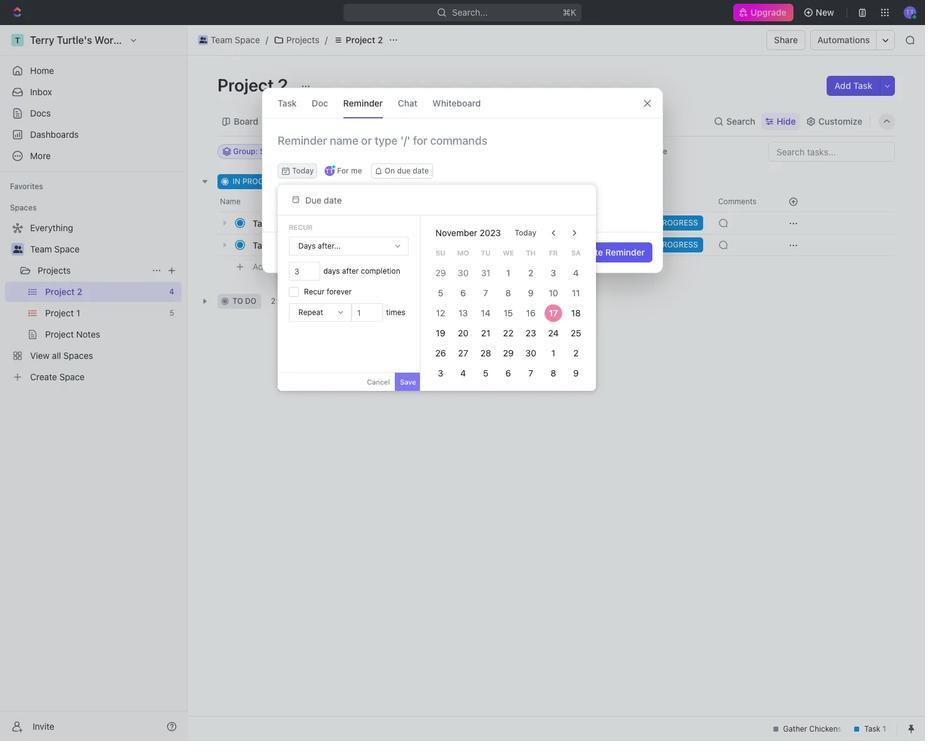 Task type: locate. For each thing, give the bounding box(es) containing it.
board link
[[231, 113, 258, 130]]

0 horizontal spatial space
[[54, 244, 80, 255]]

table
[[380, 116, 403, 126]]

7 up 14
[[483, 288, 488, 298]]

upgrade link
[[734, 4, 794, 21]]

1 horizontal spatial add task
[[337, 177, 370, 186]]

su
[[436, 249, 446, 257]]

tree containing team space
[[5, 218, 182, 388]]

project
[[346, 34, 375, 45], [218, 75, 274, 95]]

0 horizontal spatial add
[[253, 261, 269, 272]]

1 vertical spatial 30
[[526, 348, 536, 359]]

progress
[[242, 177, 283, 186]]

0 vertical spatial projects link
[[271, 33, 323, 48]]

0 vertical spatial hide
[[777, 116, 796, 126]]

9 down 25
[[573, 368, 579, 379]]

30 down mo
[[458, 268, 469, 278]]

0 horizontal spatial hide
[[651, 147, 668, 156]]

2 horizontal spatial add task
[[835, 80, 873, 91]]

projects
[[286, 34, 320, 45], [38, 265, 71, 276]]

team space inside sidebar navigation
[[30, 244, 80, 255]]

today down list
[[292, 166, 314, 176]]

1 vertical spatial projects
[[38, 265, 71, 276]]

0 vertical spatial 29
[[435, 268, 446, 278]]

0 vertical spatial team
[[211, 34, 233, 45]]

1 horizontal spatial 9
[[573, 368, 579, 379]]

1 horizontal spatial 30
[[526, 348, 536, 359]]

add task down task 2
[[253, 261, 290, 272]]

customize button
[[802, 113, 867, 130]]

1 vertical spatial 5
[[483, 368, 489, 379]]

1 vertical spatial space
[[54, 244, 80, 255]]

november 2023
[[436, 228, 501, 238]]

1 horizontal spatial project 2
[[346, 34, 383, 45]]

team space right user group icon
[[30, 244, 80, 255]]

1 horizontal spatial space
[[235, 34, 260, 45]]

0 vertical spatial project 2
[[346, 34, 383, 45]]

5 down 28 at the top right of page
[[483, 368, 489, 379]]

space right user group image
[[235, 34, 260, 45]]

1 vertical spatial 4
[[461, 368, 466, 379]]

1 horizontal spatial project
[[346, 34, 375, 45]]

docs link
[[5, 103, 182, 124]]

task up customize
[[854, 80, 873, 91]]

0 horizontal spatial /
[[266, 34, 268, 45]]

22
[[503, 328, 514, 339]]

days after... button
[[290, 238, 408, 255]]

task button
[[278, 88, 297, 118]]

0 horizontal spatial team
[[30, 244, 52, 255]]

1 horizontal spatial 4
[[573, 268, 579, 278]]

projects link
[[271, 33, 323, 48], [38, 261, 147, 281]]

completion
[[361, 266, 400, 276]]

None field
[[289, 262, 320, 281], [352, 303, 383, 322], [289, 262, 320, 281], [352, 303, 383, 322]]

6
[[461, 288, 466, 298], [506, 368, 511, 379]]

1 horizontal spatial /
[[325, 34, 328, 45]]

chat button
[[398, 88, 418, 118]]

add up customize
[[835, 80, 851, 91]]

1 vertical spatial projects link
[[38, 261, 147, 281]]

recur up the days
[[289, 223, 313, 231]]

0 horizontal spatial 5
[[438, 288, 443, 298]]

0 horizontal spatial team space link
[[30, 240, 179, 260]]

project 2
[[346, 34, 383, 45], [218, 75, 292, 95]]

favorites button
[[5, 179, 48, 194]]

reminder right create
[[606, 247, 645, 258]]

today up th
[[515, 228, 537, 238]]

4 down 27
[[461, 368, 466, 379]]

search button
[[710, 113, 759, 130]]

0 horizontal spatial projects link
[[38, 261, 147, 281]]

today
[[292, 166, 314, 176], [515, 228, 537, 238]]

1 vertical spatial add task button
[[322, 174, 375, 189]]

26
[[435, 348, 446, 359]]

2 / from the left
[[325, 34, 328, 45]]

0 horizontal spatial team space
[[30, 244, 80, 255]]

add task up due date text field
[[337, 177, 370, 186]]

user group image
[[199, 37, 207, 43]]

25
[[571, 328, 581, 339]]

0 vertical spatial recur
[[289, 223, 313, 231]]

tree inside sidebar navigation
[[5, 218, 182, 388]]

29
[[435, 268, 446, 278], [503, 348, 514, 359]]

31
[[481, 268, 491, 278]]

0 horizontal spatial reminder
[[343, 98, 383, 108]]

0 vertical spatial 30
[[458, 268, 469, 278]]

team inside tree
[[30, 244, 52, 255]]

0 vertical spatial team space link
[[195, 33, 263, 48]]

1 vertical spatial 3
[[438, 368, 443, 379]]

8 down 24
[[551, 368, 556, 379]]

1 horizontal spatial projects link
[[271, 33, 323, 48]]

task up task 2
[[253, 218, 272, 229]]

add down task 2
[[253, 261, 269, 272]]

calendar
[[320, 116, 357, 126]]

0 vertical spatial team space
[[211, 34, 260, 45]]

1 horizontal spatial 3
[[551, 268, 556, 278]]

8 up 15
[[506, 288, 511, 298]]

1 horizontal spatial 7
[[529, 368, 533, 379]]

save
[[400, 378, 416, 386]]

team space right user group image
[[211, 34, 260, 45]]

team right user group icon
[[30, 244, 52, 255]]

1 horizontal spatial team space link
[[195, 33, 263, 48]]

1 vertical spatial 6
[[506, 368, 511, 379]]

5 up 12 on the top of page
[[438, 288, 443, 298]]

30 down "23"
[[526, 348, 536, 359]]

1 horizontal spatial team space
[[211, 34, 260, 45]]

12
[[436, 308, 445, 319]]

21
[[481, 328, 490, 339]]

1 vertical spatial team space link
[[30, 240, 179, 260]]

add task button up due date text field
[[322, 174, 375, 189]]

hide button
[[646, 144, 673, 159]]

add task
[[835, 80, 873, 91], [337, 177, 370, 186], [253, 261, 290, 272]]

today inside button
[[515, 228, 537, 238]]

recur for recur
[[289, 223, 313, 231]]

1 horizontal spatial hide
[[777, 116, 796, 126]]

days after completion
[[324, 266, 400, 276]]

share button
[[767, 30, 806, 50]]

5
[[438, 288, 443, 298], [483, 368, 489, 379]]

1 right task 1
[[293, 218, 296, 228]]

0 horizontal spatial 4
[[461, 368, 466, 379]]

29 down su at the top
[[435, 268, 446, 278]]

0 horizontal spatial 6
[[461, 288, 466, 298]]

0 horizontal spatial 29
[[435, 268, 446, 278]]

1 vertical spatial recur
[[304, 287, 325, 297]]

1 horizontal spatial today
[[515, 228, 537, 238]]

0 horizontal spatial projects
[[38, 265, 71, 276]]

team space link
[[195, 33, 263, 48], [30, 240, 179, 260]]

0 vertical spatial project
[[346, 34, 375, 45]]

automations button
[[812, 31, 877, 50]]

1 vertical spatial team space
[[30, 244, 80, 255]]

14
[[481, 308, 491, 319]]

1 horizontal spatial add
[[337, 177, 351, 186]]

add task button up customize
[[827, 76, 880, 96]]

user group image
[[13, 246, 22, 253]]

0 vertical spatial 9
[[528, 288, 534, 298]]

1 horizontal spatial 29
[[503, 348, 514, 359]]

days after...
[[298, 241, 341, 251]]

add task for the left add task button
[[253, 261, 290, 272]]

recur up repeat
[[304, 287, 325, 297]]

0 vertical spatial 8
[[506, 288, 511, 298]]

4
[[573, 268, 579, 278], [461, 368, 466, 379]]

dialog
[[262, 88, 663, 273]]

2 horizontal spatial add
[[835, 80, 851, 91]]

/
[[266, 34, 268, 45], [325, 34, 328, 45]]

9 up 16
[[528, 288, 534, 298]]

chat
[[398, 98, 418, 108]]

cancel
[[367, 378, 390, 386]]

1 vertical spatial add
[[337, 177, 351, 186]]

recur
[[289, 223, 313, 231], [304, 287, 325, 297]]

0 vertical spatial today
[[292, 166, 314, 176]]

2 horizontal spatial add task button
[[827, 76, 880, 96]]

0 horizontal spatial 8
[[506, 288, 511, 298]]

1 vertical spatial reminder
[[606, 247, 645, 258]]

6 up 13
[[461, 288, 466, 298]]

3 down 26
[[438, 368, 443, 379]]

29 down 22
[[503, 348, 514, 359]]

2 vertical spatial add
[[253, 261, 269, 272]]

1
[[274, 218, 278, 229], [293, 218, 296, 228], [506, 268, 510, 278], [552, 348, 556, 359]]

sidebar navigation
[[0, 25, 187, 742]]

search
[[727, 116, 756, 126]]

4 up "11"
[[573, 268, 579, 278]]

team space
[[211, 34, 260, 45], [30, 244, 80, 255]]

0 horizontal spatial 7
[[483, 288, 488, 298]]

1 horizontal spatial add task button
[[322, 174, 375, 189]]

add task button down task 2
[[247, 260, 295, 275]]

team right user group image
[[211, 34, 233, 45]]

2 vertical spatial add task
[[253, 261, 290, 272]]

2 vertical spatial add task button
[[247, 260, 295, 275]]

space inside sidebar navigation
[[54, 244, 80, 255]]

7 down "23"
[[529, 368, 533, 379]]

0 vertical spatial add task
[[835, 80, 873, 91]]

1 horizontal spatial 6
[[506, 368, 511, 379]]

13
[[459, 308, 468, 319]]

reminder
[[343, 98, 383, 108], [606, 247, 645, 258]]

0 vertical spatial 7
[[483, 288, 488, 298]]

1 vertical spatial today
[[515, 228, 537, 238]]

0 horizontal spatial today
[[292, 166, 314, 176]]

1 vertical spatial 7
[[529, 368, 533, 379]]

task
[[854, 80, 873, 91], [278, 98, 297, 108], [353, 177, 370, 186], [253, 218, 272, 229], [253, 240, 272, 251], [271, 261, 290, 272]]

0 vertical spatial 6
[[461, 288, 466, 298]]

3 up 10
[[551, 268, 556, 278]]

home
[[30, 65, 54, 76]]

space right user group icon
[[54, 244, 80, 255]]

we
[[503, 249, 514, 257]]

1 vertical spatial hide
[[651, 147, 668, 156]]

17
[[549, 308, 558, 319]]

hide
[[777, 116, 796, 126], [651, 147, 668, 156]]

8
[[506, 288, 511, 298], [551, 368, 556, 379]]

add task up customize
[[835, 80, 873, 91]]

0 horizontal spatial 30
[[458, 268, 469, 278]]

add up due date text field
[[337, 177, 351, 186]]

1 vertical spatial 9
[[573, 368, 579, 379]]

tree
[[5, 218, 182, 388]]

table link
[[378, 113, 403, 130]]

1 vertical spatial project 2
[[218, 75, 292, 95]]

1 vertical spatial 8
[[551, 368, 556, 379]]

0 vertical spatial projects
[[286, 34, 320, 45]]

reminder up calendar
[[343, 98, 383, 108]]

1 horizontal spatial reminder
[[606, 247, 645, 258]]

3
[[551, 268, 556, 278], [438, 368, 443, 379]]

6 down 22
[[506, 368, 511, 379]]

1 vertical spatial project
[[218, 75, 274, 95]]

0 vertical spatial add task button
[[827, 76, 880, 96]]



Task type: vqa. For each thing, say whether or not it's contained in the screenshot.
the left Today
yes



Task type: describe. For each thing, give the bounding box(es) containing it.
0 vertical spatial space
[[235, 34, 260, 45]]

home link
[[5, 61, 182, 81]]

recur for recur forever
[[304, 287, 325, 297]]

19
[[436, 328, 445, 339]]

times
[[386, 308, 406, 317]]

search...
[[452, 7, 488, 18]]

projects inside sidebar navigation
[[38, 265, 71, 276]]

1 horizontal spatial 5
[[483, 368, 489, 379]]

in progress
[[233, 177, 283, 186]]

20
[[458, 328, 469, 339]]

create reminder
[[576, 247, 645, 258]]

1 left 1 button
[[274, 218, 278, 229]]

list
[[282, 116, 297, 126]]

create reminder button
[[568, 243, 653, 263]]

⌘k
[[563, 7, 577, 18]]

1 down "we"
[[506, 268, 510, 278]]

2023
[[480, 228, 501, 238]]

upgrade
[[751, 7, 787, 18]]

november
[[436, 228, 477, 238]]

project 2 link
[[330, 33, 386, 48]]

28
[[481, 348, 491, 359]]

11
[[572, 288, 580, 298]]

inbox link
[[5, 82, 182, 102]]

do
[[245, 297, 257, 306]]

automations
[[818, 34, 870, 45]]

task up list
[[278, 98, 297, 108]]

0 vertical spatial add
[[835, 80, 851, 91]]

calendar link
[[317, 113, 357, 130]]

task down task 1
[[253, 240, 272, 251]]

today button
[[278, 164, 317, 179]]

today button
[[507, 223, 544, 243]]

after...
[[318, 241, 341, 251]]

today inside dropdown button
[[292, 166, 314, 176]]

new
[[816, 7, 835, 18]]

board
[[234, 116, 258, 126]]

23
[[526, 328, 536, 339]]

dashboards link
[[5, 125, 182, 145]]

hide button
[[762, 113, 800, 130]]

1 button
[[281, 217, 298, 229]]

mo
[[458, 249, 469, 257]]

dialog containing task
[[262, 88, 663, 273]]

share
[[774, 34, 798, 45]]

1 inside button
[[293, 218, 296, 228]]

after
[[342, 266, 359, 276]]

spaces
[[10, 203, 37, 213]]

customize
[[819, 116, 863, 126]]

sa
[[571, 249, 581, 257]]

0 horizontal spatial 9
[[528, 288, 534, 298]]

doc
[[312, 98, 328, 108]]

days
[[298, 241, 316, 251]]

hide inside button
[[651, 147, 668, 156]]

th
[[526, 249, 536, 257]]

1 / from the left
[[266, 34, 268, 45]]

add task for the topmost add task button
[[835, 80, 873, 91]]

16
[[526, 308, 536, 319]]

invite
[[33, 721, 54, 732]]

whiteboard button
[[433, 88, 481, 118]]

create
[[576, 247, 603, 258]]

0 horizontal spatial project
[[218, 75, 274, 95]]

doc button
[[312, 88, 328, 118]]

favorites
[[10, 182, 43, 191]]

to do
[[233, 297, 257, 306]]

inbox
[[30, 87, 52, 97]]

to
[[233, 297, 243, 306]]

tu
[[481, 249, 491, 257]]

10
[[549, 288, 558, 298]]

new button
[[799, 3, 842, 23]]

1 horizontal spatial projects
[[286, 34, 320, 45]]

24
[[548, 328, 559, 339]]

task up due date text field
[[353, 177, 370, 186]]

Reminder na﻿me or type '/' for commands text field
[[263, 134, 663, 164]]

0 vertical spatial 5
[[438, 288, 443, 298]]

0 horizontal spatial 3
[[438, 368, 443, 379]]

reminder inside button
[[606, 247, 645, 258]]

0 vertical spatial 3
[[551, 268, 556, 278]]

reminder button
[[343, 88, 383, 118]]

0 horizontal spatial add task button
[[247, 260, 295, 275]]

recur forever
[[304, 287, 352, 297]]

1 vertical spatial 29
[[503, 348, 514, 359]]

list link
[[279, 113, 297, 130]]

1 horizontal spatial team
[[211, 34, 233, 45]]

whiteboard
[[433, 98, 481, 108]]

fr
[[549, 249, 558, 257]]

task 2 link
[[250, 236, 435, 254]]

task 1
[[253, 218, 278, 229]]

0 vertical spatial 4
[[573, 268, 579, 278]]

in
[[233, 177, 240, 186]]

18
[[571, 308, 581, 319]]

1 down 24
[[552, 348, 556, 359]]

Search tasks... text field
[[769, 142, 895, 161]]

team space link inside sidebar navigation
[[30, 240, 179, 260]]

hide inside dropdown button
[[777, 116, 796, 126]]

gantt link
[[423, 113, 449, 130]]

repeat button
[[290, 304, 351, 322]]

1 horizontal spatial 8
[[551, 368, 556, 379]]

dashboards
[[30, 129, 79, 140]]

27
[[458, 348, 468, 359]]

docs
[[30, 108, 51, 119]]

Due date text field
[[305, 195, 409, 205]]

days
[[324, 266, 340, 276]]

repeat
[[298, 308, 323, 317]]

0 vertical spatial reminder
[[343, 98, 383, 108]]

1 vertical spatial add task
[[337, 177, 370, 186]]

task 2
[[253, 240, 279, 251]]

task down task 2
[[271, 261, 290, 272]]

gantt
[[426, 116, 449, 126]]

0 horizontal spatial project 2
[[218, 75, 292, 95]]



